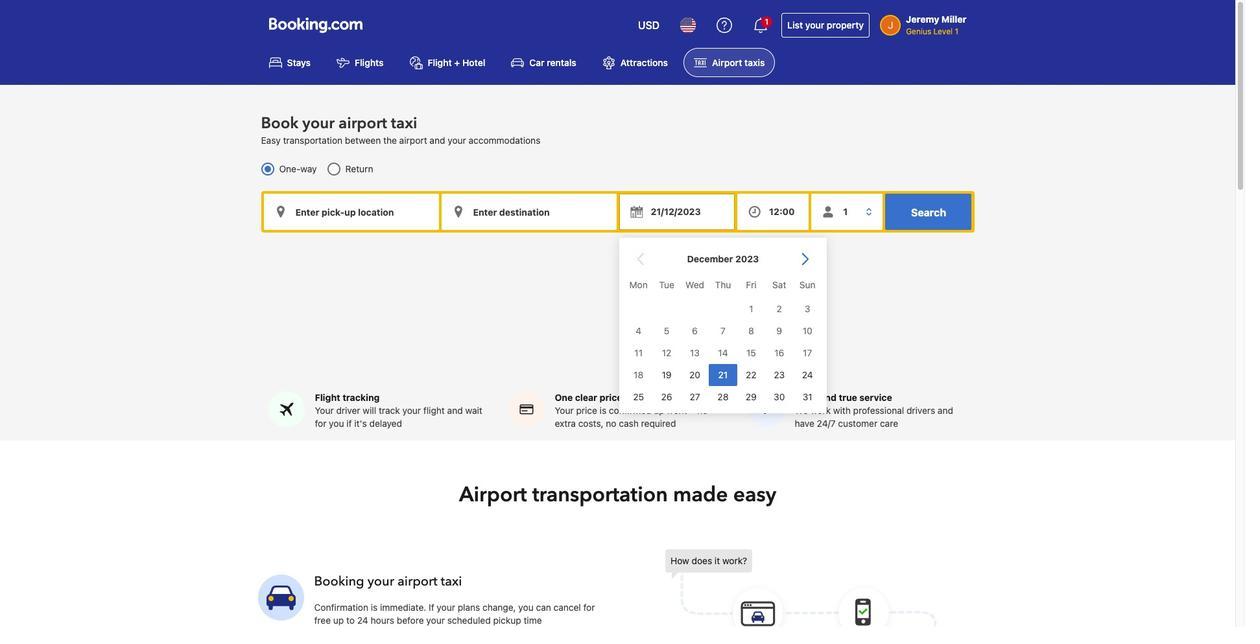 Task type: locate. For each thing, give the bounding box(es) containing it.
0 vertical spatial price
[[600, 393, 622, 404]]

1 vertical spatial 24
[[357, 616, 368, 627]]

hotel
[[462, 57, 485, 68]]

1 left list at top
[[765, 17, 768, 27]]

flight tracking your driver will track your flight and wait for you if it's delayed
[[315, 393, 482, 430]]

0 vertical spatial you
[[329, 419, 344, 430]]

0 vertical spatial is
[[600, 406, 606, 417]]

stays
[[287, 57, 311, 68]]

customer
[[838, 419, 878, 430]]

0 horizontal spatial transportation
[[283, 135, 342, 146]]

for right cancel
[[583, 603, 595, 614]]

1 horizontal spatial flight
[[428, 57, 452, 68]]

book your airport taxi easy transportation between the airport and your accommodations
[[261, 113, 540, 146]]

service
[[860, 393, 892, 404]]

list your property
[[787, 19, 864, 30]]

1 down miller
[[955, 27, 958, 36]]

front
[[667, 406, 687, 417]]

for inside flight tracking your driver will track your flight and wait for you if it's delayed
[[315, 419, 326, 430]]

taxi up the
[[391, 113, 417, 134]]

28
[[717, 392, 728, 403]]

search button
[[886, 194, 972, 230]]

0 horizontal spatial 24
[[357, 616, 368, 627]]

flight inside flight + hotel link
[[428, 57, 452, 68]]

your up immediate.
[[368, 574, 394, 591]]

21
[[718, 370, 728, 381]]

taxi inside book your airport taxi easy transportation between the airport and your accommodations
[[391, 113, 417, 134]]

flight up driver
[[315, 393, 340, 404]]

27
[[689, 392, 700, 403]]

confirmation
[[314, 603, 368, 614]]

no right –
[[697, 406, 708, 417]]

and inside flight tracking your driver will track your flight and wait for you if it's delayed
[[447, 406, 463, 417]]

and right the
[[430, 135, 445, 146]]

0 vertical spatial flight
[[428, 57, 452, 68]]

0 vertical spatial no
[[697, 406, 708, 417]]

1
[[765, 17, 768, 27], [955, 27, 958, 36], [749, 303, 753, 314]]

taxi
[[391, 113, 417, 134], [441, 574, 462, 591]]

required
[[641, 419, 676, 430]]

1 horizontal spatial for
[[583, 603, 595, 614]]

flights link
[[326, 48, 394, 77]]

0 vertical spatial for
[[315, 419, 326, 430]]

1 horizontal spatial transportation
[[532, 482, 668, 510]]

up up required
[[654, 406, 665, 417]]

it
[[715, 556, 720, 567]]

21 button
[[709, 364, 737, 386]]

your left accommodations at the left of the page
[[448, 135, 466, 146]]

attractions
[[620, 57, 668, 68]]

book
[[261, 113, 299, 134]]

you
[[329, 419, 344, 430], [518, 603, 534, 614]]

flight inside flight tracking your driver will track your flight and wait for you if it's delayed
[[315, 393, 340, 404]]

0 vertical spatial airport
[[339, 113, 387, 134]]

up left to
[[333, 616, 344, 627]]

will
[[363, 406, 376, 417]]

29
[[745, 392, 756, 403]]

care
[[880, 419, 898, 430]]

is up hours at the bottom left of the page
[[371, 603, 378, 614]]

list your property link
[[782, 13, 870, 38]]

1 horizontal spatial price
[[600, 393, 622, 404]]

flights
[[355, 57, 384, 68]]

22
[[746, 370, 756, 381]]

1 vertical spatial for
[[583, 603, 595, 614]]

usd button
[[630, 10, 667, 41]]

29 button
[[737, 386, 765, 408]]

have
[[795, 419, 814, 430]]

you up time
[[518, 603, 534, 614]]

0 horizontal spatial up
[[333, 616, 344, 627]]

1 your from the left
[[315, 406, 334, 417]]

12:00
[[769, 206, 795, 217]]

scheduled
[[447, 616, 491, 627]]

return
[[345, 164, 373, 175]]

transportation inside book your airport taxi easy transportation between the airport and your accommodations
[[283, 135, 342, 146]]

airport
[[712, 57, 742, 68], [459, 482, 527, 510]]

26
[[661, 392, 672, 403]]

for left if
[[315, 419, 326, 430]]

0 horizontal spatial taxi
[[391, 113, 417, 134]]

12:00 button
[[737, 194, 809, 230]]

1 horizontal spatial 1
[[765, 17, 768, 27]]

1 horizontal spatial up
[[654, 406, 665, 417]]

december
[[687, 254, 733, 265]]

1 vertical spatial is
[[371, 603, 378, 614]]

2 horizontal spatial 1
[[955, 27, 958, 36]]

2 vertical spatial airport
[[397, 574, 438, 591]]

0 horizontal spatial flight
[[315, 393, 340, 404]]

thu
[[715, 280, 731, 291]]

no left the cash
[[606, 419, 616, 430]]

you inside flight tracking your driver will track your flight and wait for you if it's delayed
[[329, 419, 344, 430]]

12
[[662, 348, 671, 359]]

plans
[[458, 603, 480, 614]]

your right track
[[402, 406, 421, 417]]

is up costs,
[[600, 406, 606, 417]]

time
[[524, 616, 542, 627]]

17
[[803, 348, 812, 359]]

0 horizontal spatial airport
[[459, 482, 527, 510]]

0 horizontal spatial is
[[371, 603, 378, 614]]

airport
[[339, 113, 387, 134], [399, 135, 427, 146], [397, 574, 438, 591]]

and right the drivers
[[938, 406, 953, 417]]

price up confirmed at the bottom of page
[[600, 393, 622, 404]]

1 vertical spatial up
[[333, 616, 344, 627]]

2 your from the left
[[555, 406, 574, 417]]

20 button
[[681, 364, 709, 386]]

1 vertical spatial no
[[606, 419, 616, 430]]

price down the clear
[[576, 406, 597, 417]]

24 inside confirmation is immediate. if your plans change, you can cancel for free up to 24 hours before your scheduled pickup time
[[357, 616, 368, 627]]

airport taxis
[[712, 57, 765, 68]]

3
[[804, 303, 810, 314]]

made
[[673, 482, 728, 510]]

0 vertical spatial 24
[[802, 370, 813, 381]]

1 vertical spatial you
[[518, 603, 534, 614]]

25 button
[[624, 386, 652, 408]]

price
[[600, 393, 622, 404], [576, 406, 597, 417]]

your down one
[[555, 406, 574, 417]]

professional
[[853, 406, 904, 417]]

0 vertical spatial taxi
[[391, 113, 417, 134]]

31 button
[[793, 386, 821, 408]]

1 inside button
[[765, 17, 768, 27]]

sat
[[772, 280, 786, 291]]

1 vertical spatial flight
[[315, 393, 340, 404]]

driver
[[336, 406, 360, 417]]

your left driver
[[315, 406, 334, 417]]

drivers
[[907, 406, 935, 417]]

1 horizontal spatial you
[[518, 603, 534, 614]]

1 vertical spatial airport
[[459, 482, 527, 510]]

0 horizontal spatial no
[[606, 419, 616, 430]]

1 horizontal spatial is
[[600, 406, 606, 417]]

0 horizontal spatial price
[[576, 406, 597, 417]]

taxi for book
[[391, 113, 417, 134]]

1 up 8
[[749, 303, 753, 314]]

2
[[776, 303, 782, 314]]

24/7
[[817, 419, 836, 430]]

airport right the
[[399, 135, 427, 146]]

extra
[[555, 419, 576, 430]]

15
[[746, 348, 756, 359]]

you left if
[[329, 419, 344, 430]]

genius
[[906, 27, 931, 36]]

1 horizontal spatial 24
[[802, 370, 813, 381]]

27 button
[[681, 386, 709, 408]]

0 horizontal spatial you
[[329, 419, 344, 430]]

work?
[[722, 556, 747, 567]]

taxi up "plans"
[[441, 574, 462, 591]]

1 vertical spatial price
[[576, 406, 597, 417]]

for inside confirmation is immediate. if your plans change, you can cancel for free up to 24 hours before your scheduled pickup time
[[583, 603, 595, 614]]

jeremy
[[906, 14, 939, 25]]

1 horizontal spatial airport
[[712, 57, 742, 68]]

your
[[315, 406, 334, 417], [555, 406, 574, 417]]

0 vertical spatial up
[[654, 406, 665, 417]]

0 horizontal spatial for
[[315, 419, 326, 430]]

2023
[[735, 254, 759, 265]]

airport up "if"
[[397, 574, 438, 591]]

up
[[654, 406, 665, 417], [333, 616, 344, 627]]

taxis
[[745, 57, 765, 68]]

26 button
[[652, 386, 681, 408]]

flight left +
[[428, 57, 452, 68]]

one-
[[279, 164, 300, 175]]

24 down 17
[[802, 370, 813, 381]]

1 horizontal spatial your
[[555, 406, 574, 417]]

31
[[802, 392, 812, 403]]

flight
[[428, 57, 452, 68], [315, 393, 340, 404]]

0 vertical spatial transportation
[[283, 135, 342, 146]]

up inside confirmation is immediate. if your plans change, you can cancel for free up to 24 hours before your scheduled pickup time
[[333, 616, 344, 627]]

28 button
[[709, 386, 737, 408]]

Enter destination text field
[[441, 194, 616, 230]]

0 vertical spatial airport
[[712, 57, 742, 68]]

24 right to
[[357, 616, 368, 627]]

airport up the between
[[339, 113, 387, 134]]

and left wait
[[447, 406, 463, 417]]

1 horizontal spatial taxi
[[441, 574, 462, 591]]

booking airport taxi image
[[665, 550, 938, 628], [258, 575, 304, 621]]

1 inside jeremy miller genius level 1
[[955, 27, 958, 36]]

booking your airport taxi
[[314, 574, 462, 591]]

1 vertical spatial taxi
[[441, 574, 462, 591]]

and up work
[[820, 393, 837, 404]]

0 horizontal spatial your
[[315, 406, 334, 417]]

confirmed
[[609, 406, 652, 417]]



Task type: vqa. For each thing, say whether or not it's contained in the screenshot.
The 2023 on the top
yes



Task type: describe. For each thing, give the bounding box(es) containing it.
tue
[[659, 280, 674, 291]]

–
[[690, 406, 695, 417]]

airport for airport taxis
[[712, 57, 742, 68]]

22 button
[[737, 364, 765, 386]]

11
[[634, 348, 642, 359]]

24 button
[[793, 364, 821, 386]]

jeremy miller genius level 1
[[906, 14, 967, 36]]

delayed
[[369, 419, 402, 430]]

4
[[635, 325, 641, 337]]

7
[[720, 325, 725, 337]]

booking.com online hotel reservations image
[[269, 18, 362, 33]]

list
[[787, 19, 803, 30]]

you inside confirmation is immediate. if your plans change, you can cancel for free up to 24 hours before your scheduled pickup time
[[518, 603, 534, 614]]

8
[[748, 325, 754, 337]]

can
[[536, 603, 551, 614]]

up inside one clear price your price is confirmed up front – no extra costs, no cash required
[[654, 406, 665, 417]]

sun
[[799, 280, 815, 291]]

pickup
[[493, 616, 521, 627]]

level
[[934, 27, 953, 36]]

19 button
[[652, 364, 681, 386]]

for for confirmation is immediate. if your plans change, you can cancel for free up to 24 hours before your scheduled pickup time
[[583, 603, 595, 614]]

30 button
[[765, 386, 793, 408]]

0 horizontal spatial booking airport taxi image
[[258, 575, 304, 621]]

and inside book your airport taxi easy transportation between the airport and your accommodations
[[430, 135, 445, 146]]

clear
[[575, 393, 597, 404]]

search
[[911, 207, 946, 219]]

fri
[[746, 280, 756, 291]]

0 horizontal spatial 1
[[749, 303, 753, 314]]

flight for flight tracking your driver will track your flight and wait for you if it's delayed
[[315, 393, 340, 404]]

for for flight tracking your driver will track your flight and wait for you if it's delayed
[[315, 419, 326, 430]]

if
[[347, 419, 352, 430]]

9
[[776, 325, 782, 337]]

easy
[[261, 135, 281, 146]]

your right the book
[[302, 113, 335, 134]]

your down "if"
[[426, 616, 445, 627]]

your inside flight tracking your driver will track your flight and wait for you if it's delayed
[[402, 406, 421, 417]]

airport for airport transportation made easy
[[459, 482, 527, 510]]

21/12/2023 button
[[619, 194, 735, 230]]

flight + hotel
[[428, 57, 485, 68]]

taxi for booking
[[441, 574, 462, 591]]

flight for flight + hotel
[[428, 57, 452, 68]]

if
[[429, 603, 434, 614]]

wait
[[465, 406, 482, 417]]

one-way
[[279, 164, 317, 175]]

to
[[346, 616, 355, 627]]

18
[[633, 370, 643, 381]]

tracking
[[343, 393, 380, 404]]

easy
[[733, 482, 776, 510]]

is inside confirmation is immediate. if your plans change, you can cancel for free up to 24 hours before your scheduled pickup time
[[371, 603, 378, 614]]

20
[[689, 370, 700, 381]]

before
[[397, 616, 424, 627]]

between
[[345, 135, 381, 146]]

10
[[802, 325, 812, 337]]

5
[[664, 325, 669, 337]]

way
[[300, 164, 317, 175]]

hours
[[371, 616, 394, 627]]

stays link
[[258, 48, 321, 77]]

flight + hotel link
[[399, 48, 496, 77]]

accommodations
[[469, 135, 540, 146]]

1 horizontal spatial no
[[697, 406, 708, 417]]

mon
[[629, 280, 647, 291]]

true
[[839, 393, 857, 404]]

tried
[[795, 393, 818, 404]]

car rentals
[[529, 57, 576, 68]]

free
[[314, 616, 331, 627]]

booking
[[314, 574, 364, 591]]

it's
[[354, 419, 367, 430]]

property
[[827, 19, 864, 30]]

Enter pick-up location text field
[[264, 194, 439, 230]]

wed
[[685, 280, 704, 291]]

30
[[773, 392, 785, 403]]

is inside one clear price your price is confirmed up front – no extra costs, no cash required
[[600, 406, 606, 417]]

23 button
[[765, 364, 793, 386]]

24 inside 24 button
[[802, 370, 813, 381]]

car rentals link
[[501, 48, 587, 77]]

airport for booking
[[397, 574, 438, 591]]

track
[[379, 406, 400, 417]]

work
[[811, 406, 831, 417]]

your inside flight tracking your driver will track your flight and wait for you if it's delayed
[[315, 406, 334, 417]]

6
[[692, 325, 697, 337]]

how does it work?
[[671, 556, 747, 567]]

1 horizontal spatial booking airport taxi image
[[665, 550, 938, 628]]

airport for book
[[339, 113, 387, 134]]

13
[[690, 348, 699, 359]]

your right list at top
[[805, 19, 824, 30]]

16
[[774, 348, 784, 359]]

cancel
[[554, 603, 581, 614]]

flight
[[423, 406, 445, 417]]

cash
[[619, 419, 639, 430]]

your right "if"
[[437, 603, 455, 614]]

1 vertical spatial airport
[[399, 135, 427, 146]]

1 vertical spatial transportation
[[532, 482, 668, 510]]

change,
[[483, 603, 516, 614]]

your inside one clear price your price is confirmed up front – no extra costs, no cash required
[[555, 406, 574, 417]]

14
[[718, 348, 728, 359]]

with
[[833, 406, 851, 417]]



